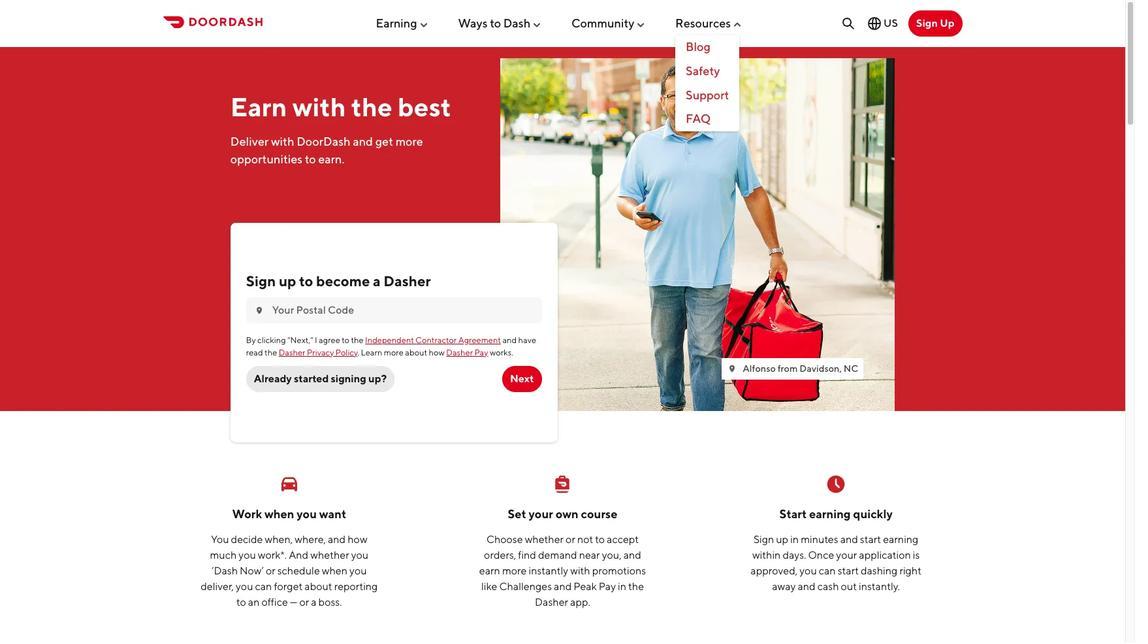 Task type: describe. For each thing, give the bounding box(es) containing it.
out
[[841, 580, 857, 593]]

quickly
[[854, 507, 893, 521]]

once
[[809, 549, 835, 561]]

.
[[358, 347, 360, 357]]

find
[[518, 549, 537, 561]]

start earning quickly
[[780, 507, 893, 521]]

with inside choose whether or not to accept orders, find demand near you, and earn more instantly with promotions like challenges and peak pay in the dasher app.
[[571, 564, 591, 577]]

safety
[[686, 64, 720, 78]]

choose
[[487, 533, 523, 545]]

blog link
[[676, 36, 740, 59]]

learn
[[361, 347, 383, 357]]

get
[[376, 134, 393, 148]]

the inside and have read the
[[265, 347, 277, 357]]

i
[[315, 335, 317, 345]]

community
[[572, 16, 635, 30]]

best
[[398, 91, 452, 122]]

days.
[[783, 549, 807, 561]]

'dash
[[212, 564, 238, 577]]

promotions
[[593, 564, 646, 577]]

pay inside choose whether or not to accept orders, find demand near you, and earn more instantly with promotions like challenges and peak pay in the dasher app.
[[599, 580, 616, 593]]

to left become
[[299, 272, 313, 289]]

accept
[[607, 533, 639, 545]]

want
[[319, 507, 347, 521]]

1 vertical spatial start
[[838, 564, 859, 577]]

like
[[482, 580, 498, 593]]

whether inside choose whether or not to accept orders, find demand near you, and earn more instantly with promotions like challenges and peak pay in the dasher app.
[[525, 533, 564, 545]]

challenges
[[500, 580, 552, 593]]

0 vertical spatial your
[[529, 507, 554, 521]]

to inside the deliver with doordash and get more opportunities to earn.
[[305, 152, 316, 166]]

in inside sign up in minutes and start earning within days. once your application is approved, you can start dashing right away and cash out instantly.
[[791, 533, 799, 545]]

you,
[[602, 549, 622, 561]]

your inside sign up in minutes and start earning within days. once your application is approved, you can start dashing right away and cash out instantly.
[[837, 549, 858, 561]]

decide
[[231, 533, 263, 545]]

you inside sign up in minutes and start earning within days. once your application is approved, you can start dashing right away and cash out instantly.
[[800, 564, 817, 577]]

to left dash
[[490, 16, 501, 30]]

sign for sign up
[[917, 17, 938, 29]]

deliver
[[231, 134, 269, 148]]

doordash
[[297, 134, 351, 148]]

an
[[248, 596, 260, 608]]

own
[[556, 507, 579, 521]]

by clicking "next," i agree to the independent contractor agreement
[[246, 335, 501, 345]]

next button
[[502, 366, 542, 392]]

and left cash
[[798, 580, 816, 593]]

work
[[232, 507, 262, 521]]

dasher down the "next,"
[[279, 347, 306, 357]]

independent contractor agreement link
[[365, 335, 501, 345]]

nc
[[844, 363, 859, 374]]

and inside the deliver with doordash and get more opportunities to earn.
[[353, 134, 373, 148]]

more inside choose whether or not to accept orders, find demand near you, and earn more instantly with promotions like challenges and peak pay in the dasher app.
[[502, 564, 527, 577]]

you
[[211, 533, 229, 545]]

safety link
[[676, 59, 740, 83]]

up for to
[[279, 272, 296, 289]]

is
[[914, 549, 920, 561]]

1 horizontal spatial how
[[429, 347, 445, 357]]

ways
[[458, 16, 488, 30]]

independent
[[365, 335, 414, 345]]

a inside you decide when, where, and how much you work*. and whether you 'dash now' or schedule when you deliver, you can forget about reporting to an office — or a boss.
[[311, 596, 317, 608]]

instantly.
[[859, 580, 901, 593]]

peak
[[574, 580, 597, 593]]

within
[[753, 549, 781, 561]]

and down accept
[[624, 549, 642, 561]]

whether inside you decide when, where, and how much you work*. and whether you 'dash now' or schedule when you deliver, you can forget about reporting to an office — or a boss.
[[311, 549, 349, 561]]

sign up in minutes and start earning within days. once your application is approved, you can start dashing right away and cash out instantly.
[[751, 533, 922, 593]]

the up .
[[351, 335, 364, 345]]

vehicle car image
[[279, 474, 300, 494]]

and
[[289, 549, 309, 561]]

already started signing up? button
[[246, 366, 395, 392]]

boss.
[[319, 596, 342, 608]]

0 vertical spatial a
[[373, 272, 381, 289]]

already
[[254, 372, 292, 385]]

application
[[860, 549, 912, 561]]

instantly
[[529, 564, 569, 577]]

from
[[778, 363, 798, 374]]

and down instantly
[[554, 580, 572, 593]]

privacy
[[307, 347, 334, 357]]

with for doordash
[[271, 134, 294, 148]]

contractor
[[416, 335, 457, 345]]

order hotbag fill image
[[553, 474, 573, 494]]

policy
[[336, 347, 358, 357]]

alfonso from davidson, nc image
[[501, 58, 895, 411]]

support link
[[676, 83, 740, 107]]

now'
[[240, 564, 264, 577]]

app.
[[571, 596, 591, 608]]

and inside you decide when, where, and how much you work*. and whether you 'dash now' or schedule when you deliver, you can forget about reporting to an office — or a boss.
[[328, 533, 346, 545]]

sign up
[[917, 17, 955, 29]]

1 horizontal spatial or
[[300, 596, 309, 608]]

can inside you decide when, where, and how much you work*. and whether you 'dash now' or schedule when you deliver, you can forget about reporting to an office — or a boss.
[[255, 580, 272, 593]]

when inside you decide when, where, and how much you work*. and whether you 'dash now' or schedule when you deliver, you can forget about reporting to an office — or a boss.
[[322, 564, 348, 577]]

sign up button
[[909, 10, 963, 37]]

up?
[[369, 372, 387, 385]]

set
[[508, 507, 527, 521]]



Task type: vqa. For each thing, say whether or not it's contained in the screenshot.
deliver the order to the customer
no



Task type: locate. For each thing, give the bounding box(es) containing it.
0 horizontal spatial in
[[618, 580, 627, 593]]

0 horizontal spatial when
[[265, 507, 294, 521]]

how down contractor
[[429, 347, 445, 357]]

1 horizontal spatial pay
[[599, 580, 616, 593]]

minutes
[[801, 533, 839, 545]]

0 vertical spatial up
[[279, 272, 296, 289]]

0 vertical spatial can
[[819, 564, 836, 577]]

2 vertical spatial or
[[300, 596, 309, 608]]

much
[[210, 549, 237, 561]]

in down promotions
[[618, 580, 627, 593]]

in up days.
[[791, 533, 799, 545]]

near
[[579, 549, 600, 561]]

start up the application
[[861, 533, 882, 545]]

how
[[429, 347, 445, 357], [348, 533, 368, 545]]

earning
[[376, 16, 417, 30]]

0 horizontal spatial location pin image
[[254, 305, 265, 316]]

1 vertical spatial a
[[311, 596, 317, 608]]

dasher privacy policy . learn more about how dasher pay works.
[[279, 347, 514, 357]]

1 vertical spatial your
[[837, 549, 858, 561]]

to inside you decide when, where, and how much you work*. and whether you 'dash now' or schedule when you deliver, you can forget about reporting to an office — or a boss.
[[237, 596, 246, 608]]

whether up demand
[[525, 533, 564, 545]]

the inside choose whether or not to accept orders, find demand near you, and earn more instantly with promotions like challenges and peak pay in the dasher app.
[[629, 580, 644, 593]]

in inside choose whether or not to accept orders, find demand near you, and earn more instantly with promotions like challenges and peak pay in the dasher app.
[[618, 580, 627, 593]]

Your Postal Code text field
[[272, 303, 534, 318]]

faq link
[[676, 107, 740, 131]]

schedule
[[278, 564, 320, 577]]

1 vertical spatial about
[[305, 580, 332, 593]]

agreement
[[459, 335, 501, 345]]

up
[[941, 17, 955, 29]]

forget
[[274, 580, 303, 593]]

when up 'when,'
[[265, 507, 294, 521]]

to right not
[[596, 533, 605, 545]]

choose whether or not to accept orders, find demand near you, and earn more instantly with promotions like challenges and peak pay in the dasher app.
[[480, 533, 646, 608]]

up left become
[[279, 272, 296, 289]]

how up reporting
[[348, 533, 368, 545]]

right
[[900, 564, 922, 577]]

where,
[[295, 533, 326, 545]]

1 horizontal spatial when
[[322, 564, 348, 577]]

pay down promotions
[[599, 580, 616, 593]]

and have read the
[[246, 335, 537, 357]]

0 vertical spatial about
[[405, 347, 428, 357]]

2 vertical spatial sign
[[754, 533, 775, 545]]

earn with the best
[[231, 91, 452, 122]]

up
[[279, 272, 296, 289], [777, 533, 789, 545]]

us
[[884, 17, 899, 29]]

with up 'peak'
[[571, 564, 591, 577]]

1 horizontal spatial whether
[[525, 533, 564, 545]]

0 horizontal spatial about
[[305, 580, 332, 593]]

more
[[396, 134, 423, 148], [384, 347, 404, 357], [502, 564, 527, 577]]

0 horizontal spatial earning
[[810, 507, 851, 521]]

0 vertical spatial location pin image
[[254, 305, 265, 316]]

to up policy
[[342, 335, 350, 345]]

1 horizontal spatial about
[[405, 347, 428, 357]]

1 vertical spatial more
[[384, 347, 404, 357]]

more down independent
[[384, 347, 404, 357]]

sign inside sign up in minutes and start earning within days. once your application is approved, you can start dashing right away and cash out instantly.
[[754, 533, 775, 545]]

1 vertical spatial when
[[322, 564, 348, 577]]

0 horizontal spatial how
[[348, 533, 368, 545]]

with up doordash
[[293, 91, 346, 122]]

read
[[246, 347, 263, 357]]

the down promotions
[[629, 580, 644, 593]]

with inside the deliver with doordash and get more opportunities to earn.
[[271, 134, 294, 148]]

deliver with doordash and get more opportunities to earn.
[[231, 134, 423, 166]]

course
[[581, 507, 618, 521]]

cash
[[818, 580, 839, 593]]

0 vertical spatial start
[[861, 533, 882, 545]]

and
[[353, 134, 373, 148], [503, 335, 517, 345], [328, 533, 346, 545], [841, 533, 859, 545], [624, 549, 642, 561], [554, 580, 572, 593], [798, 580, 816, 593]]

0 vertical spatial sign
[[917, 17, 938, 29]]

0 vertical spatial how
[[429, 347, 445, 357]]

1 vertical spatial can
[[255, 580, 272, 593]]

0 vertical spatial earning
[[810, 507, 851, 521]]

sign up within
[[754, 533, 775, 545]]

works.
[[490, 347, 514, 357]]

demand
[[539, 549, 577, 561]]

when up reporting
[[322, 564, 348, 577]]

dasher pay link
[[447, 347, 489, 357]]

earn.
[[318, 152, 345, 166]]

opportunities
[[231, 152, 303, 166]]

1 vertical spatial up
[[777, 533, 789, 545]]

1 horizontal spatial your
[[837, 549, 858, 561]]

and inside and have read the
[[503, 335, 517, 345]]

0 vertical spatial more
[[396, 134, 423, 148]]

1 vertical spatial pay
[[599, 580, 616, 593]]

more for get
[[396, 134, 423, 148]]

to inside choose whether or not to accept orders, find demand near you, and earn more instantly with promotions like challenges and peak pay in the dasher app.
[[596, 533, 605, 545]]

can up cash
[[819, 564, 836, 577]]

reporting
[[334, 580, 378, 593]]

dasher down agreement at the bottom left of page
[[447, 347, 473, 357]]

sign inside button
[[917, 17, 938, 29]]

1 vertical spatial earning
[[884, 533, 919, 545]]

blog
[[686, 40, 711, 54]]

about
[[405, 347, 428, 357], [305, 580, 332, 593]]

up for in
[[777, 533, 789, 545]]

support
[[686, 88, 730, 102]]

started
[[294, 372, 329, 385]]

1 vertical spatial whether
[[311, 549, 349, 561]]

resources link
[[676, 11, 743, 35]]

by
[[246, 335, 256, 345]]

0 horizontal spatial sign
[[246, 272, 276, 289]]

and left get
[[353, 134, 373, 148]]

community link
[[572, 11, 647, 35]]

resources
[[676, 16, 731, 30]]

to left an
[[237, 596, 246, 608]]

or
[[566, 533, 576, 545], [266, 564, 276, 577], [300, 596, 309, 608]]

1 vertical spatial or
[[266, 564, 276, 577]]

0 vertical spatial in
[[791, 533, 799, 545]]

orders,
[[484, 549, 516, 561]]

0 horizontal spatial can
[[255, 580, 272, 593]]

location pin image
[[254, 305, 265, 316], [728, 364, 738, 374]]

1 horizontal spatial location pin image
[[728, 364, 738, 374]]

earning link
[[376, 11, 429, 35]]

can
[[819, 564, 836, 577], [255, 580, 272, 593]]

1 vertical spatial how
[[348, 533, 368, 545]]

more right get
[[396, 134, 423, 148]]

0 vertical spatial or
[[566, 533, 576, 545]]

sign up to become a dasher
[[246, 272, 431, 289]]

more for learn
[[384, 347, 404, 357]]

davidson,
[[800, 363, 842, 374]]

and down want
[[328, 533, 346, 545]]

about inside you decide when, where, and how much you work*. and whether you 'dash now' or schedule when you deliver, you can forget about reporting to an office — or a boss.
[[305, 580, 332, 593]]

2 horizontal spatial sign
[[917, 17, 938, 29]]

about down independent contractor agreement 'link'
[[405, 347, 428, 357]]

0 vertical spatial pay
[[475, 347, 489, 357]]

have
[[519, 335, 537, 345]]

1 horizontal spatial sign
[[754, 533, 775, 545]]

1 vertical spatial with
[[271, 134, 294, 148]]

and down start earning quickly
[[841, 533, 859, 545]]

1 vertical spatial in
[[618, 580, 627, 593]]

sign
[[917, 17, 938, 29], [246, 272, 276, 289], [754, 533, 775, 545]]

a left boss.
[[311, 596, 317, 608]]

signing
[[331, 372, 367, 385]]

0 vertical spatial when
[[265, 507, 294, 521]]

1 vertical spatial location pin image
[[728, 364, 738, 374]]

dasher up your postal code text box
[[384, 272, 431, 289]]

earning inside sign up in minutes and start earning within days. once your application is approved, you can start dashing right away and cash out instantly.
[[884, 533, 919, 545]]

1 horizontal spatial up
[[777, 533, 789, 545]]

office
[[262, 596, 288, 608]]

or right —
[[300, 596, 309, 608]]

work when you want
[[232, 507, 347, 521]]

whether down where,
[[311, 549, 349, 561]]

can up an
[[255, 580, 272, 593]]

0 vertical spatial whether
[[525, 533, 564, 545]]

dash
[[504, 16, 531, 30]]

away
[[773, 580, 796, 593]]

the down clicking
[[265, 347, 277, 357]]

1 vertical spatial sign
[[246, 272, 276, 289]]

1 horizontal spatial earning
[[884, 533, 919, 545]]

earning up "is"
[[884, 533, 919, 545]]

to left the 'earn.'
[[305, 152, 316, 166]]

1 horizontal spatial start
[[861, 533, 882, 545]]

2 horizontal spatial or
[[566, 533, 576, 545]]

start
[[780, 507, 807, 521]]

earn
[[480, 564, 501, 577]]

ways to dash
[[458, 16, 531, 30]]

time fill image
[[826, 474, 847, 494]]

location pin image left alfonso
[[728, 364, 738, 374]]

0 vertical spatial with
[[293, 91, 346, 122]]

pay down agreement at the bottom left of page
[[475, 347, 489, 357]]

whether
[[525, 533, 564, 545], [311, 549, 349, 561]]

a right become
[[373, 272, 381, 289]]

start
[[861, 533, 882, 545], [838, 564, 859, 577]]

more inside the deliver with doordash and get more opportunities to earn.
[[396, 134, 423, 148]]

0 horizontal spatial or
[[266, 564, 276, 577]]

or inside choose whether or not to accept orders, find demand near you, and earn more instantly with promotions like challenges and peak pay in the dasher app.
[[566, 533, 576, 545]]

sign for sign up to become a dasher
[[246, 272, 276, 289]]

about up boss.
[[305, 580, 332, 593]]

dasher left app.
[[535, 596, 569, 608]]

up up days.
[[777, 533, 789, 545]]

your
[[529, 507, 554, 521], [837, 549, 858, 561]]

your right set
[[529, 507, 554, 521]]

up inside sign up in minutes and start earning within days. once your application is approved, you can start dashing right away and cash out instantly.
[[777, 533, 789, 545]]

faq
[[686, 112, 711, 126]]

2 vertical spatial with
[[571, 564, 591, 577]]

"next,"
[[288, 335, 313, 345]]

2 vertical spatial more
[[502, 564, 527, 577]]

earning up minutes
[[810, 507, 851, 521]]

alfonso from davidson, nc
[[743, 363, 859, 374]]

0 horizontal spatial pay
[[475, 347, 489, 357]]

0 horizontal spatial start
[[838, 564, 859, 577]]

the up get
[[351, 91, 393, 122]]

with for the
[[293, 91, 346, 122]]

or down work*.
[[266, 564, 276, 577]]

ways to dash link
[[458, 11, 543, 35]]

more up challenges
[[502, 564, 527, 577]]

sign left up
[[917, 17, 938, 29]]

set your own course
[[508, 507, 618, 521]]

0 horizontal spatial whether
[[311, 549, 349, 561]]

with up opportunities
[[271, 134, 294, 148]]

earning
[[810, 507, 851, 521], [884, 533, 919, 545]]

become
[[316, 272, 370, 289]]

how inside you decide when, where, and how much you work*. and whether you 'dash now' or schedule when you deliver, you can forget about reporting to an office — or a boss.
[[348, 533, 368, 545]]

and up works.
[[503, 335, 517, 345]]

you decide when, where, and how much you work*. and whether you 'dash now' or schedule when you deliver, you can forget about reporting to an office — or a boss.
[[201, 533, 378, 608]]

dasher inside choose whether or not to accept orders, find demand near you, and earn more instantly with promotions like challenges and peak pay in the dasher app.
[[535, 596, 569, 608]]

1 horizontal spatial can
[[819, 564, 836, 577]]

alfonso
[[743, 363, 776, 374]]

0 horizontal spatial up
[[279, 272, 296, 289]]

clicking
[[258, 335, 286, 345]]

already started signing up?
[[254, 372, 387, 385]]

or left not
[[566, 533, 576, 545]]

0 horizontal spatial a
[[311, 596, 317, 608]]

1 horizontal spatial a
[[373, 272, 381, 289]]

globe line image
[[867, 16, 883, 31]]

1 horizontal spatial in
[[791, 533, 799, 545]]

sign for sign up in minutes and start earning within days. once your application is approved, you can start dashing right away and cash out instantly.
[[754, 533, 775, 545]]

to
[[490, 16, 501, 30], [305, 152, 316, 166], [299, 272, 313, 289], [342, 335, 350, 345], [596, 533, 605, 545], [237, 596, 246, 608]]

0 horizontal spatial your
[[529, 507, 554, 521]]

when,
[[265, 533, 293, 545]]

can inside sign up in minutes and start earning within days. once your application is approved, you can start dashing right away and cash out instantly.
[[819, 564, 836, 577]]

start up out at right bottom
[[838, 564, 859, 577]]

dashing
[[861, 564, 898, 577]]

your right once
[[837, 549, 858, 561]]

sign up by
[[246, 272, 276, 289]]

location pin image up by
[[254, 305, 265, 316]]



